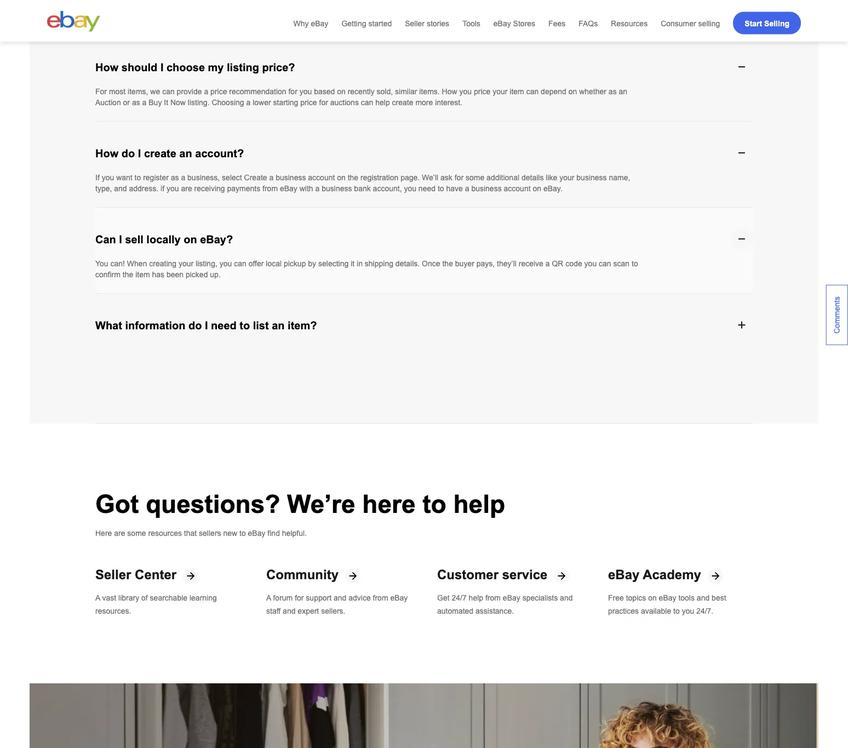 Task type: vqa. For each thing, say whether or not it's contained in the screenshot.
advice
yes



Task type: locate. For each thing, give the bounding box(es) containing it.
1 vertical spatial as
[[132, 98, 140, 107]]

business up with
[[276, 174, 306, 182]]

a left vast
[[95, 594, 100, 603]]

1 vertical spatial an
[[180, 148, 192, 160]]

how up if
[[95, 148, 119, 160]]

that left the 'sellers'
[[184, 529, 197, 538]]

the
[[348, 174, 359, 182], [443, 260, 454, 268], [123, 271, 133, 279]]

why ebay link
[[294, 18, 329, 29]]

1 horizontal spatial as
[[171, 174, 179, 182]]

an right list
[[272, 320, 285, 332]]

receive
[[519, 260, 544, 268]]

0 horizontal spatial an
[[180, 148, 192, 160]]

some left resources at left bottom
[[127, 529, 146, 538]]

on up available
[[649, 594, 657, 603]]

it
[[164, 98, 168, 107]]

0 vertical spatial that
[[434, 12, 447, 21]]

can
[[111, 12, 123, 21], [162, 87, 175, 96], [527, 87, 539, 96], [361, 98, 374, 107], [234, 260, 247, 268], [599, 260, 612, 268]]

confirm
[[95, 271, 121, 279]]

1 vertical spatial need
[[211, 320, 237, 332]]

details.
[[396, 260, 420, 268]]

sell left almost
[[125, 12, 137, 21]]

you inside you can! when creating your listing, you can offer local pickup by selecting it in shipping details. once the buyer pays, they'll receive a qr code you can scan to confirm the item has been picked up.
[[95, 260, 108, 268]]

address.
[[129, 184, 159, 193]]

0 vertical spatial seller
[[405, 19, 425, 27]]

locally
[[147, 234, 181, 246]]

can left scan
[[599, 260, 612, 268]]

register
[[143, 174, 169, 182]]

can left offer
[[234, 260, 247, 268]]

a right with
[[316, 184, 320, 193]]

0 vertical spatial item
[[510, 87, 525, 96]]

2 vertical spatial how
[[95, 148, 119, 160]]

stores
[[514, 19, 536, 27]]

and right specialists on the bottom right
[[561, 594, 573, 603]]

0 horizontal spatial as
[[132, 98, 140, 107]]

your inside you can! when creating your listing, you can offer local pickup by selecting it in shipping details. once the buyer pays, they'll receive a qr code you can scan to confirm the item has been picked up.
[[179, 260, 194, 268]]

can
[[95, 234, 116, 246]]

2 horizontal spatial do
[[378, 12, 386, 21]]

1 horizontal spatial your
[[493, 87, 508, 96]]

buy
[[149, 98, 162, 107]]

1 horizontal spatial account
[[504, 184, 531, 193]]

account,
[[373, 184, 402, 193]]

ebay inside if you want to register as a business, select create a business account on the registration page. we'll ask for some additional details like your business name, type, and address. if you are receiving payments from ebay with a business bank account, you need to have a business account on ebay.
[[280, 184, 298, 193]]

items. left we on the left top of page
[[341, 12, 362, 21]]

1 horizontal spatial item
[[510, 87, 525, 96]]

not a business? not a problem. image
[[30, 684, 819, 749]]

1 vertical spatial some
[[127, 529, 146, 538]]

as inside if you want to register as a business, select create a business account on the registration page. we'll ask for some additional details like your business name, type, and address. if you are receiving payments from ebay with a business bank account, you need to have a business account on ebay.
[[171, 174, 179, 182]]

fees link
[[549, 18, 566, 29]]

how do i create an account?
[[95, 148, 244, 160]]

library
[[118, 594, 139, 603]]

1 vertical spatial seller
[[95, 568, 131, 583]]

1 vertical spatial item
[[136, 271, 150, 279]]

on left 'registration'
[[337, 174, 346, 182]]

1 horizontal spatial price
[[301, 98, 317, 107]]

or right used
[[305, 12, 312, 21]]

2 a from the left
[[267, 594, 271, 603]]

your inside for most items, we can provide a price recommendation for you based on recently sold, similar items. how you price your item can depend on whether as an auction or as a buy it now listing. choosing a lower starting price for auctions can help create more interest.
[[493, 87, 508, 96]]

2 vertical spatial an
[[272, 320, 285, 332]]

from up assistance.
[[486, 594, 501, 603]]

seller left stories
[[405, 19, 425, 27]]

account up with
[[308, 174, 335, 182]]

listing.
[[188, 98, 210, 107]]

or inside for most items, we can provide a price recommendation for you based on recently sold, similar items. how you price your item can depend on whether as an auction or as a buy it now listing. choosing a lower starting price for auctions can help create more interest.
[[123, 98, 130, 107]]

1 horizontal spatial some
[[466, 174, 485, 182]]

some left additional at the right of the page
[[466, 174, 485, 182]]

listing,
[[196, 260, 218, 268]]

auctions
[[331, 98, 359, 107]]

for up have
[[455, 174, 464, 182]]

do right we on the left top of page
[[378, 12, 386, 21]]

0 vertical spatial are
[[181, 184, 192, 193]]

create down the similar
[[392, 98, 414, 107]]

items. up more
[[420, 87, 440, 96]]

can!
[[111, 260, 125, 268]]

free
[[609, 594, 625, 603]]

your left depend at the top of page
[[493, 87, 508, 96]]

for inside if you want to register as a business, select create a business account on the registration page. we'll ask for some additional details like your business name, type, and address. if you are receiving payments from ebay with a business bank account, you need to have a business account on ebay.
[[455, 174, 464, 182]]

items.
[[341, 12, 362, 21], [420, 87, 440, 96]]

1 vertical spatial the
[[443, 260, 454, 268]]

0 horizontal spatial the
[[123, 271, 133, 279]]

a inside you can! when creating your listing, you can offer local pickup by selecting it in shipping details. once the buyer pays, they'll receive a qr code you can scan to confirm the item has been picked up.
[[546, 260, 550, 268]]

1 vertical spatial your
[[560, 174, 575, 182]]

ebay left with
[[280, 184, 298, 193]]

0 vertical spatial your
[[493, 87, 508, 96]]

to down tools
[[674, 607, 680, 616]]

got questions? we're here to help
[[95, 491, 506, 519]]

1 vertical spatial that
[[184, 529, 197, 538]]

depend
[[541, 87, 567, 96]]

0 vertical spatial account
[[308, 174, 335, 182]]

need down we'll
[[419, 184, 436, 193]]

that right items
[[434, 12, 447, 21]]

2 vertical spatial help
[[469, 594, 484, 603]]

i right the should
[[161, 62, 164, 74]]

1 vertical spatial account
[[504, 184, 531, 193]]

0 vertical spatial sell
[[125, 12, 137, 21]]

your right like in the right of the page
[[560, 174, 575, 182]]

item inside for most items, we can provide a price recommendation for you based on recently sold, similar items. how you price your item can depend on whether as an auction or as a buy it now listing. choosing a lower starting price for auctions can help create more interest.
[[510, 87, 525, 96]]

shipping
[[365, 260, 394, 268]]

0 vertical spatial create
[[392, 98, 414, 107]]

for up expert
[[295, 594, 304, 603]]

tools
[[463, 19, 481, 27]]

ebay inside free topics on ebay tools and best practices available to you 24/7.
[[660, 594, 677, 603]]

fees
[[549, 19, 566, 27]]

have
[[447, 184, 463, 193]]

0 vertical spatial do
[[378, 12, 386, 21]]

to right here
[[423, 491, 447, 519]]

create inside for most items, we can provide a price recommendation for you based on recently sold, similar items. how you price your item can depend on whether as an auction or as a buy it now listing. choosing a lower starting price for auctions can help create more interest.
[[392, 98, 414, 107]]

payments
[[227, 184, 261, 193]]

selecting
[[319, 260, 349, 268]]

on right depend at the top of page
[[569, 87, 578, 96]]

a
[[95, 594, 100, 603], [267, 594, 271, 603]]

1 vertical spatial do
[[122, 148, 135, 160]]

0 horizontal spatial item
[[136, 271, 150, 279]]

from down create
[[263, 184, 278, 193]]

0 vertical spatial need
[[419, 184, 436, 193]]

page.
[[401, 174, 420, 182]]

a inside "a vast library of searchable learning resources."
[[95, 594, 100, 603]]

can i sell locally on ebay?
[[95, 234, 233, 246]]

resources.
[[95, 607, 131, 616]]

we
[[364, 12, 375, 21]]

1 horizontal spatial or
[[305, 12, 312, 21]]

seller for seller stories
[[405, 19, 425, 27]]

from right advice
[[373, 594, 389, 603]]

to down 'ask'
[[438, 184, 445, 193]]

start selling
[[746, 19, 790, 27]]

the down when
[[123, 271, 133, 279]]

a for community
[[267, 594, 271, 603]]

a
[[204, 87, 209, 96], [142, 98, 147, 107], [247, 98, 251, 107], [181, 174, 185, 182], [270, 174, 274, 182], [316, 184, 320, 193], [465, 184, 470, 193], [546, 260, 550, 268]]

0 horizontal spatial a
[[95, 594, 100, 603]]

for
[[289, 87, 298, 96], [319, 98, 328, 107], [455, 174, 464, 182], [295, 594, 304, 603]]

on inside free topics on ebay tools and best practices available to you 24/7.
[[649, 594, 657, 603]]

1 horizontal spatial that
[[434, 12, 447, 21]]

what
[[95, 320, 122, 332]]

0 horizontal spatial seller
[[95, 568, 131, 583]]

are down business,
[[181, 184, 192, 193]]

for inside a forum for support and advice from ebay staff and expert sellers.
[[295, 594, 304, 603]]

ebay up available
[[660, 594, 677, 603]]

1 horizontal spatial seller
[[405, 19, 425, 27]]

0 vertical spatial as
[[609, 87, 617, 96]]

interest.
[[436, 98, 463, 107]]

the right once
[[443, 260, 454, 268]]

1 a from the left
[[95, 594, 100, 603]]

2 horizontal spatial the
[[443, 260, 454, 268]]

business left bank
[[322, 184, 352, 193]]

choosing
[[212, 98, 244, 107]]

helpful.
[[282, 529, 307, 538]]

should
[[122, 62, 158, 74]]

you
[[300, 87, 312, 96], [460, 87, 472, 96], [102, 174, 114, 182], [167, 184, 179, 193], [404, 184, 417, 193], [220, 260, 232, 268], [585, 260, 597, 268], [683, 607, 695, 616]]

you
[[95, 12, 108, 21], [95, 260, 108, 268]]

sell up when
[[125, 234, 144, 246]]

0 vertical spatial some
[[466, 174, 485, 182]]

2 vertical spatial do
[[189, 320, 202, 332]]

questions?
[[146, 491, 280, 519]]

2 vertical spatial your
[[179, 260, 194, 268]]

create
[[244, 174, 267, 182]]

1 horizontal spatial need
[[419, 184, 436, 193]]

how up interest. on the right
[[442, 87, 458, 96]]

to up the "address."
[[135, 174, 141, 182]]

1 vertical spatial are
[[114, 529, 125, 538]]

any
[[473, 12, 486, 21]]

ebay up assistance.
[[503, 594, 521, 603]]

based
[[314, 87, 335, 96]]

1 horizontal spatial are
[[181, 184, 192, 193]]

if
[[161, 184, 165, 193]]

a inside a forum for support and advice from ebay staff and expert sellers.
[[267, 594, 271, 603]]

as down items,
[[132, 98, 140, 107]]

new
[[223, 529, 238, 538]]

do right information
[[189, 320, 202, 332]]

business left name,
[[577, 174, 607, 182]]

0 horizontal spatial or
[[123, 98, 130, 107]]

best
[[712, 594, 727, 603]]

selling
[[765, 19, 790, 27]]

can left almost
[[111, 12, 123, 21]]

automated
[[438, 607, 474, 616]]

for down based
[[319, 98, 328, 107]]

0 vertical spatial you
[[95, 12, 108, 21]]

as
[[609, 87, 617, 96], [132, 98, 140, 107], [171, 174, 179, 182]]

help
[[376, 98, 390, 107], [454, 491, 506, 519], [469, 594, 484, 603]]

or right laws
[[505, 12, 512, 21]]

the inside if you want to register as a business, select create a business account on the registration page. we'll ask for some additional details like your business name, type, and address. if you are receiving payments from ebay with a business bank account, you need to have a business account on ebay.
[[348, 174, 359, 182]]

do up want
[[122, 148, 135, 160]]

are inside if you want to register as a business, select create a business account on the registration page. we'll ask for some additional details like your business name, type, and address. if you are receiving payments from ebay with a business bank account, you need to have a business account on ebay.
[[181, 184, 192, 193]]

seller for seller center
[[95, 568, 131, 583]]

the up bank
[[348, 174, 359, 182]]

1 vertical spatial you
[[95, 260, 108, 268]]

you left almost
[[95, 12, 108, 21]]

are right here
[[114, 529, 125, 538]]

an up business,
[[180, 148, 192, 160]]

item left depend at the top of page
[[510, 87, 525, 96]]

need left list
[[211, 320, 237, 332]]

ebay academy link
[[609, 568, 702, 583]]

2 horizontal spatial price
[[474, 87, 491, 96]]

to inside free topics on ebay tools and best practices available to you 24/7.
[[674, 607, 680, 616]]

2 horizontal spatial an
[[619, 87, 628, 96]]

some inside if you want to register as a business, select create a business account on the registration page. we'll ask for some additional details like your business name, type, and address. if you are receiving payments from ebay with a business bank account, you need to have a business account on ebay.
[[466, 174, 485, 182]]

as right the whether
[[609, 87, 617, 96]]

by
[[308, 260, 317, 268]]

ebay?
[[200, 234, 233, 246]]

1 vertical spatial how
[[442, 87, 458, 96]]

1 you from the top
[[95, 12, 108, 21]]

sellers.
[[321, 607, 346, 616]]

a left qr
[[546, 260, 550, 268]]

can up it
[[162, 87, 175, 96]]

ask
[[441, 174, 453, 182]]

an right the whether
[[619, 87, 628, 96]]

to
[[278, 12, 284, 21], [135, 174, 141, 182], [438, 184, 445, 193], [632, 260, 639, 268], [240, 320, 250, 332], [423, 491, 447, 519], [240, 529, 246, 538], [674, 607, 680, 616]]

1 horizontal spatial create
[[392, 98, 414, 107]]

a left buy
[[142, 98, 147, 107]]

a up staff
[[267, 594, 271, 603]]

on up auctions
[[337, 87, 346, 96]]

0 horizontal spatial your
[[179, 260, 194, 268]]

as right register
[[171, 174, 179, 182]]

1 vertical spatial sell
[[125, 234, 144, 246]]

to right "new"
[[240, 529, 246, 538]]

an
[[619, 87, 628, 96], [180, 148, 192, 160], [272, 320, 285, 332]]

you up confirm
[[95, 260, 108, 268]]

items. inside for most items, we can provide a price recommendation for you based on recently sold, similar items. how you price your item can depend on whether as an auction or as a buy it now listing. choosing a lower starting price for auctions can help create more interest.
[[420, 87, 440, 96]]

1 horizontal spatial the
[[348, 174, 359, 182]]

ebay right advice
[[391, 594, 408, 603]]

item down when
[[136, 271, 150, 279]]

and up 24/7.
[[698, 594, 710, 603]]

how up for
[[95, 62, 119, 74]]

pays,
[[477, 260, 495, 268]]

you can! when creating your listing, you can offer local pickup by selecting it in shipping details. once the buyer pays, they'll receive a qr code you can scan to confirm the item has been picked up.
[[95, 260, 639, 279]]

to inside you can! when creating your listing, you can offer local pickup by selecting it in shipping details. once the buyer pays, they'll receive a qr code you can scan to confirm the item has been picked up.
[[632, 260, 639, 268]]

on right infringe in the right of the page
[[541, 12, 550, 21]]

auction
[[95, 98, 121, 107]]

forum
[[273, 594, 293, 603]]

1 vertical spatial items.
[[420, 87, 440, 96]]

0 vertical spatial an
[[619, 87, 628, 96]]

from
[[197, 12, 212, 21], [263, 184, 278, 193], [373, 594, 389, 603], [486, 594, 501, 603]]

and down want
[[114, 184, 127, 193]]

0 horizontal spatial items.
[[341, 12, 362, 21]]

2 horizontal spatial or
[[505, 12, 512, 21]]

0 horizontal spatial some
[[127, 529, 146, 538]]

1 vertical spatial create
[[144, 148, 176, 160]]

your up picked
[[179, 260, 194, 268]]

2 horizontal spatial your
[[560, 174, 575, 182]]

ebay stores
[[494, 19, 536, 27]]

2 vertical spatial as
[[171, 174, 179, 182]]

comments
[[834, 297, 842, 334]]

ebay
[[311, 19, 329, 27], [494, 19, 512, 27], [280, 184, 298, 193], [248, 529, 266, 538], [609, 568, 640, 583], [391, 594, 408, 603], [503, 594, 521, 603], [660, 594, 677, 603]]

to right scan
[[632, 260, 639, 268]]

0 vertical spatial the
[[348, 174, 359, 182]]

an inside for most items, we can provide a price recommendation for you based on recently sold, similar items. how you price your item can depend on whether as an auction or as a buy it now listing. choosing a lower starting price for auctions can help create more interest.
[[619, 87, 628, 96]]

to left used
[[278, 12, 284, 21]]

1 horizontal spatial items.
[[420, 87, 440, 96]]

from inside a forum for support and advice from ebay staff and expert sellers.
[[373, 594, 389, 603]]

0 horizontal spatial that
[[184, 529, 197, 538]]

or down most
[[123, 98, 130, 107]]

0 vertical spatial how
[[95, 62, 119, 74]]

1 horizontal spatial a
[[267, 594, 271, 603]]

on down details
[[533, 184, 542, 193]]

0 vertical spatial help
[[376, 98, 390, 107]]

start
[[746, 19, 763, 27]]

seller up vast
[[95, 568, 131, 583]]

from inside if you want to register as a business, select create a business account on the registration page. we'll ask for some additional details like your business name, type, and address. if you are receiving payments from ebay with a business bank account, you need to have a business account on ebay.
[[263, 184, 278, 193]]

2 you from the top
[[95, 260, 108, 268]]

2 vertical spatial the
[[123, 271, 133, 279]]

type,
[[95, 184, 112, 193]]

sold,
[[377, 87, 393, 96]]



Task type: describe. For each thing, give the bounding box(es) containing it.
got
[[95, 491, 139, 519]]

customer service link
[[438, 568, 548, 583]]

ebay left stores
[[494, 19, 512, 27]]

stories
[[427, 19, 450, 27]]

how should i choose my listing price?
[[95, 62, 295, 74]]

additional
[[487, 174, 520, 182]]

consumer
[[662, 19, 697, 27]]

0 vertical spatial items.
[[341, 12, 362, 21]]

anything,
[[163, 12, 195, 21]]

getting started link
[[342, 18, 392, 29]]

sell for locally
[[125, 234, 144, 246]]

assistance.
[[476, 607, 514, 616]]

and inside if you want to register as a business, select create a business account on the registration page. we'll ask for some additional details like your business name, type, and address. if you are receiving payments from ebay with a business bank account, you need to have a business account on ebay.
[[114, 184, 127, 193]]

here
[[363, 491, 416, 519]]

most
[[109, 87, 126, 96]]

need inside if you want to register as a business, select create a business account on the registration page. we'll ask for some additional details like your business name, type, and address. if you are receiving payments from ebay with a business bank account, you need to have a business account on ebay.
[[419, 184, 436, 193]]

comments link
[[827, 285, 849, 345]]

registration
[[361, 174, 399, 182]]

for most items, we can provide a price recommendation for you based on recently sold, similar items. how you price your item can depend on whether as an auction or as a buy it now listing. choosing a lower starting price for auctions can help create more interest.
[[95, 87, 628, 107]]

and up sellers.
[[334, 594, 347, 603]]

specialists
[[523, 594, 558, 603]]

0 horizontal spatial need
[[211, 320, 237, 332]]

sellers
[[199, 529, 221, 538]]

account?
[[195, 148, 244, 160]]

of
[[142, 594, 148, 603]]

resources
[[612, 19, 648, 27]]

expert
[[298, 607, 319, 616]]

you for you can sell almost anything, from homemade goods to used or unused items. we do restrict items that violate any laws or infringe on intellectual property.
[[95, 12, 108, 21]]

learning
[[190, 594, 217, 603]]

infringe
[[514, 12, 539, 21]]

starting
[[273, 98, 299, 107]]

to left list
[[240, 320, 250, 332]]

sell for almost
[[125, 12, 137, 21]]

provide
[[177, 87, 202, 96]]

here
[[95, 529, 112, 538]]

your inside if you want to register as a business, select create a business account on the registration page. we'll ask for some additional details like your business name, type, and address. if you are receiving payments from ebay with a business bank account, you need to have a business account on ebay.
[[560, 174, 575, 182]]

customer
[[438, 568, 499, 583]]

how for how should i choose my listing price?
[[95, 62, 119, 74]]

resources
[[148, 529, 182, 538]]

and inside free topics on ebay tools and best practices available to you 24/7.
[[698, 594, 710, 603]]

a left lower on the top left of the page
[[247, 98, 251, 107]]

consumer selling
[[662, 19, 721, 27]]

pickup
[[284, 260, 306, 268]]

lower
[[253, 98, 271, 107]]

how inside for most items, we can provide a price recommendation for you based on recently sold, similar items. how you price your item can depend on whether as an auction or as a buy it now listing. choosing a lower starting price for auctions can help create more interest.
[[442, 87, 458, 96]]

i right information
[[205, 320, 208, 332]]

center
[[135, 568, 177, 583]]

ebay.
[[544, 184, 563, 193]]

local
[[266, 260, 282, 268]]

ebay right why
[[311, 19, 329, 27]]

items,
[[128, 87, 148, 96]]

and down forum
[[283, 607, 296, 616]]

code
[[566, 260, 583, 268]]

0 horizontal spatial do
[[122, 148, 135, 160]]

ebay stores link
[[494, 18, 536, 29]]

items
[[413, 12, 432, 21]]

faqs link
[[579, 18, 598, 29]]

a vast library of searchable learning resources.
[[95, 594, 217, 616]]

once
[[422, 260, 441, 268]]

business,
[[188, 174, 220, 182]]

a right create
[[270, 174, 274, 182]]

0 horizontal spatial account
[[308, 174, 335, 182]]

i up the "address."
[[138, 148, 141, 160]]

getting
[[342, 19, 367, 27]]

seller center
[[95, 568, 177, 583]]

list
[[253, 320, 269, 332]]

from inside get 24/7 help from ebay specialists and automated assistance.
[[486, 594, 501, 603]]

name,
[[610, 174, 631, 182]]

has
[[152, 271, 165, 279]]

1 horizontal spatial do
[[189, 320, 202, 332]]

for
[[95, 87, 107, 96]]

ebay left find
[[248, 529, 266, 538]]

from right anything,
[[197, 12, 212, 21]]

ebay up free on the bottom of page
[[609, 568, 640, 583]]

a up listing.
[[204, 87, 209, 96]]

information
[[125, 320, 186, 332]]

unused
[[314, 12, 339, 21]]

recently
[[348, 87, 375, 96]]

2 horizontal spatial as
[[609, 87, 617, 96]]

picked
[[186, 271, 208, 279]]

you inside free topics on ebay tools and best practices available to you 24/7.
[[683, 607, 695, 616]]

24/7.
[[697, 607, 714, 616]]

laws
[[488, 12, 503, 21]]

if you want to register as a business, select create a business account on the registration page. we'll ask for some additional details like your business name, type, and address. if you are receiving payments from ebay with a business bank account, you need to have a business account on ebay.
[[95, 174, 631, 193]]

item inside you can! when creating your listing, you can offer local pickup by selecting it in shipping details. once the buyer pays, they'll receive a qr code you can scan to confirm the item has been picked up.
[[136, 271, 150, 279]]

community
[[267, 568, 339, 583]]

consumer selling link
[[662, 18, 721, 29]]

similar
[[395, 87, 418, 96]]

we
[[150, 87, 160, 96]]

24/7
[[452, 594, 467, 603]]

academy
[[643, 568, 702, 583]]

i right the can
[[119, 234, 122, 246]]

almost
[[139, 12, 161, 21]]

vast
[[102, 594, 116, 603]]

0 horizontal spatial are
[[114, 529, 125, 538]]

for up starting
[[289, 87, 298, 96]]

get 24/7 help from ebay specialists and automated assistance.
[[438, 594, 573, 616]]

0 horizontal spatial price
[[211, 87, 227, 96]]

whether
[[580, 87, 607, 96]]

if
[[95, 174, 100, 182]]

1 vertical spatial help
[[454, 491, 506, 519]]

we're
[[287, 491, 356, 519]]

violate
[[449, 12, 471, 21]]

0 horizontal spatial create
[[144, 148, 176, 160]]

can left depend at the top of page
[[527, 87, 539, 96]]

ebay inside get 24/7 help from ebay specialists and automated assistance.
[[503, 594, 521, 603]]

community link
[[267, 568, 339, 583]]

on left ebay?
[[184, 234, 197, 246]]

a right have
[[465, 184, 470, 193]]

find
[[268, 529, 280, 538]]

selling
[[699, 19, 721, 27]]

help inside get 24/7 help from ebay specialists and automated assistance.
[[469, 594, 484, 603]]

business down additional at the right of the page
[[472, 184, 502, 193]]

want
[[116, 174, 133, 182]]

and inside get 24/7 help from ebay specialists and automated assistance.
[[561, 594, 573, 603]]

faqs
[[579, 19, 598, 27]]

help inside for most items, we can provide a price recommendation for you based on recently sold, similar items. how you price your item can depend on whether as an auction or as a buy it now listing. choosing a lower starting price for auctions can help create more interest.
[[376, 98, 390, 107]]

a left business,
[[181, 174, 185, 182]]

support
[[306, 594, 332, 603]]

1 horizontal spatial an
[[272, 320, 285, 332]]

you for you can! when creating your listing, you can offer local pickup by selecting it in shipping details. once the buyer pays, they'll receive a qr code you can scan to confirm the item has been picked up.
[[95, 260, 108, 268]]

how for how do i create an account?
[[95, 148, 119, 160]]

can down 'recently'
[[361, 98, 374, 107]]

a for seller center
[[95, 594, 100, 603]]

here are some resources that sellers new to ebay find helpful.
[[95, 529, 307, 538]]

resources link
[[612, 18, 648, 29]]

in
[[357, 260, 363, 268]]

qr
[[553, 260, 564, 268]]

my
[[208, 62, 224, 74]]

ebay inside a forum for support and advice from ebay staff and expert sellers.
[[391, 594, 408, 603]]

ebay academy
[[609, 568, 702, 583]]

like
[[546, 174, 558, 182]]



